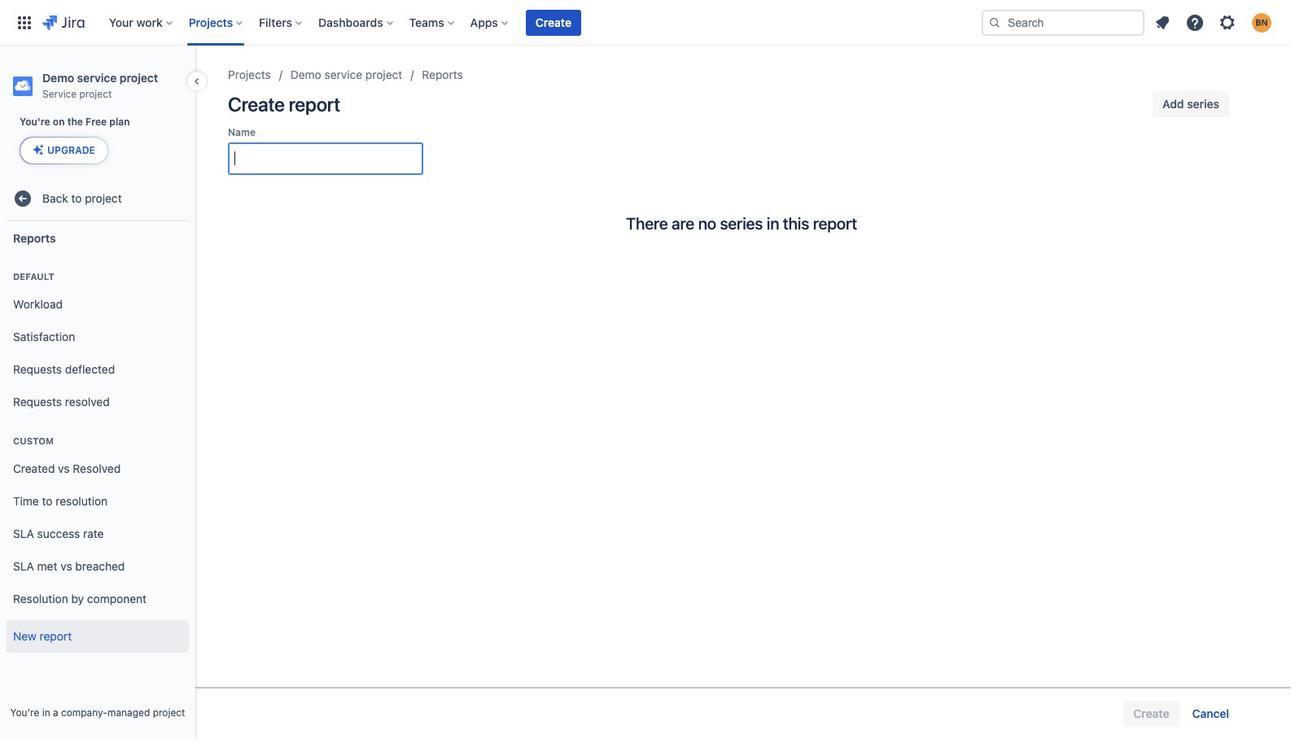 Task type: vqa. For each thing, say whether or not it's contained in the screenshot.
RESOLUTION BY COMPONENT link at the bottom
yes



Task type: locate. For each thing, give the bounding box(es) containing it.
0 vertical spatial you're
[[20, 116, 50, 128]]

1 vertical spatial vs
[[60, 559, 72, 573]]

primary element
[[10, 0, 982, 45]]

requests
[[13, 362, 62, 376], [13, 395, 62, 408]]

demo
[[291, 68, 321, 81], [42, 71, 74, 85]]

to for time
[[42, 494, 53, 508]]

reports link
[[422, 65, 463, 85]]

dashboards
[[318, 15, 383, 29]]

0 vertical spatial to
[[71, 191, 82, 205]]

project for back to project
[[85, 191, 122, 205]]

default
[[13, 271, 54, 282]]

sla
[[13, 526, 34, 540], [13, 559, 34, 573]]

requests deflected link
[[7, 353, 189, 386]]

resolution by component link
[[7, 583, 189, 616]]

service
[[325, 68, 362, 81], [77, 71, 117, 85]]

requests for requests resolved
[[13, 395, 62, 408]]

demo service project link
[[291, 65, 403, 85]]

projects
[[189, 15, 233, 29], [228, 68, 271, 81]]

project for demo service project service project
[[120, 71, 158, 85]]

0 vertical spatial requests
[[13, 362, 62, 376]]

1 horizontal spatial series
[[1187, 97, 1220, 111]]

report
[[289, 93, 340, 116], [813, 214, 857, 233], [40, 629, 72, 643]]

you're in a company-managed project
[[10, 707, 185, 719]]

cancel button
[[1183, 701, 1239, 727]]

resolution
[[56, 494, 108, 508]]

you're for you're in a company-managed project
[[10, 707, 39, 719]]

1 vertical spatial in
[[42, 707, 50, 719]]

dashboards button
[[314, 9, 400, 35]]

sla met vs breached
[[13, 559, 125, 573]]

1 vertical spatial reports
[[13, 231, 56, 245]]

new report group
[[7, 616, 189, 658]]

0 vertical spatial vs
[[58, 461, 70, 475]]

project up "plan"
[[120, 71, 158, 85]]

to
[[71, 191, 82, 205], [42, 494, 53, 508]]

to inside group
[[42, 494, 53, 508]]

report right the new
[[40, 629, 72, 643]]

2 sla from the top
[[13, 559, 34, 573]]

vs right created
[[58, 461, 70, 475]]

service inside demo service project link
[[325, 68, 362, 81]]

demo inside the demo service project service project
[[42, 71, 74, 85]]

project left reports link on the left of page
[[366, 68, 403, 81]]

project
[[366, 68, 403, 81], [120, 71, 158, 85], [79, 88, 112, 100], [85, 191, 122, 205], [153, 707, 185, 719]]

vs right met
[[60, 559, 72, 573]]

help image
[[1186, 13, 1205, 32]]

filters
[[259, 15, 292, 29]]

you're
[[20, 116, 50, 128], [10, 707, 39, 719]]

1 vertical spatial create
[[228, 93, 285, 116]]

on
[[53, 116, 65, 128]]

no
[[698, 214, 716, 233]]

demo service project
[[291, 68, 403, 81]]

0 horizontal spatial service
[[77, 71, 117, 85]]

in left a
[[42, 707, 50, 719]]

filters button
[[254, 9, 309, 35]]

to right back
[[71, 191, 82, 205]]

1 vertical spatial to
[[42, 494, 53, 508]]

1 vertical spatial sla
[[13, 559, 34, 573]]

report for create report
[[289, 93, 340, 116]]

create right apps dropdown button
[[536, 15, 572, 29]]

1 vertical spatial series
[[720, 214, 763, 233]]

0 vertical spatial report
[[289, 93, 340, 116]]

resolved
[[65, 395, 110, 408]]

projects up create report
[[228, 68, 271, 81]]

reports
[[422, 68, 463, 81], [13, 231, 56, 245]]

you're left on
[[20, 116, 50, 128]]

projects link
[[228, 65, 271, 85]]

requests up custom
[[13, 395, 62, 408]]

requests down satisfaction
[[13, 362, 62, 376]]

sla success rate link
[[7, 518, 189, 550]]

series
[[1187, 97, 1220, 111], [720, 214, 763, 233]]

default group
[[7, 254, 189, 423]]

teams
[[409, 15, 444, 29]]

1 horizontal spatial create
[[536, 15, 572, 29]]

0 vertical spatial reports
[[422, 68, 463, 81]]

deflected
[[65, 362, 115, 376]]

demo up the "service"
[[42, 71, 74, 85]]

0 horizontal spatial report
[[40, 629, 72, 643]]

series right no
[[720, 214, 763, 233]]

1 horizontal spatial in
[[767, 214, 779, 233]]

create down projects link
[[228, 93, 285, 116]]

report right this
[[813, 214, 857, 233]]

requests for requests deflected
[[13, 362, 62, 376]]

back
[[42, 191, 68, 205]]

2 requests from the top
[[13, 395, 62, 408]]

add series button
[[1153, 91, 1230, 117]]

upgrade
[[47, 144, 95, 156]]

resolution
[[13, 592, 68, 605]]

series right add on the top
[[1187, 97, 1220, 111]]

1 horizontal spatial service
[[325, 68, 362, 81]]

success
[[37, 526, 80, 540]]

1 vertical spatial requests
[[13, 395, 62, 408]]

0 horizontal spatial demo
[[42, 71, 74, 85]]

banner containing your work
[[0, 0, 1291, 46]]

met
[[37, 559, 57, 573]]

vs
[[58, 461, 70, 475], [60, 559, 72, 573]]

by
[[71, 592, 84, 605]]

workload link
[[7, 288, 189, 321]]

0 vertical spatial series
[[1187, 97, 1220, 111]]

create for create report
[[228, 93, 285, 116]]

requests inside the requests resolved link
[[13, 395, 62, 408]]

requests inside requests deflected link
[[13, 362, 62, 376]]

in
[[767, 214, 779, 233], [42, 707, 50, 719]]

project for demo service project
[[366, 68, 403, 81]]

in left this
[[767, 214, 779, 233]]

0 horizontal spatial in
[[42, 707, 50, 719]]

create
[[536, 15, 572, 29], [228, 93, 285, 116]]

you're left a
[[10, 707, 39, 719]]

service down dashboards
[[325, 68, 362, 81]]

1 horizontal spatial to
[[71, 191, 82, 205]]

0 horizontal spatial to
[[42, 494, 53, 508]]

projects right work
[[189, 15, 233, 29]]

1 sla from the top
[[13, 526, 34, 540]]

apps
[[470, 15, 498, 29]]

service inside the demo service project service project
[[77, 71, 117, 85]]

are
[[672, 214, 695, 233]]

Search field
[[982, 9, 1145, 35]]

create inside button
[[536, 15, 572, 29]]

0 vertical spatial create
[[536, 15, 572, 29]]

0 horizontal spatial series
[[720, 214, 763, 233]]

projects for "projects" dropdown button at left top
[[189, 15, 233, 29]]

reports down teams popup button
[[422, 68, 463, 81]]

sla success rate
[[13, 526, 104, 540]]

new report
[[13, 629, 72, 643]]

sla down "time" at bottom left
[[13, 526, 34, 540]]

plan
[[109, 116, 130, 128]]

cancel
[[1192, 707, 1230, 721]]

jira image
[[42, 13, 84, 32], [42, 13, 84, 32]]

1 requests from the top
[[13, 362, 62, 376]]

1 vertical spatial you're
[[10, 707, 39, 719]]

sla for sla met vs breached
[[13, 559, 34, 573]]

demo up create report
[[291, 68, 321, 81]]

report inside new report link
[[40, 629, 72, 643]]

service up free
[[77, 71, 117, 85]]

banner
[[0, 0, 1291, 46]]

create report
[[228, 93, 340, 116]]

project right back
[[85, 191, 122, 205]]

report down demo service project link
[[289, 93, 340, 116]]

2 vertical spatial report
[[40, 629, 72, 643]]

0 vertical spatial sla
[[13, 526, 34, 540]]

reports up default on the top of page
[[13, 231, 56, 245]]

your work button
[[104, 9, 179, 35]]

1 horizontal spatial report
[[289, 93, 340, 116]]

1 horizontal spatial demo
[[291, 68, 321, 81]]

0 vertical spatial projects
[[189, 15, 233, 29]]

report for new report
[[40, 629, 72, 643]]

to right "time" at bottom left
[[42, 494, 53, 508]]

1 vertical spatial projects
[[228, 68, 271, 81]]

0 horizontal spatial create
[[228, 93, 285, 116]]

1 vertical spatial report
[[813, 214, 857, 233]]

projects inside dropdown button
[[189, 15, 233, 29]]

sla left met
[[13, 559, 34, 573]]

company-
[[61, 707, 108, 719]]



Task type: describe. For each thing, give the bounding box(es) containing it.
you're for you're on the free plan
[[20, 116, 50, 128]]

add
[[1163, 97, 1184, 111]]

new
[[13, 629, 36, 643]]

your work
[[109, 15, 163, 29]]

there
[[626, 214, 668, 233]]

created
[[13, 461, 55, 475]]

settings image
[[1218, 13, 1238, 32]]

0 horizontal spatial reports
[[13, 231, 56, 245]]

0 vertical spatial in
[[767, 214, 779, 233]]

workload
[[13, 297, 63, 311]]

resolution by component
[[13, 592, 147, 605]]

service
[[42, 88, 77, 100]]

Name field
[[230, 144, 422, 173]]

search image
[[988, 16, 1002, 29]]

upgrade button
[[20, 138, 107, 164]]

free
[[86, 116, 107, 128]]

back to project
[[42, 191, 122, 205]]

rate
[[83, 526, 104, 540]]

the
[[67, 116, 83, 128]]

create for create
[[536, 15, 572, 29]]

time to resolution
[[13, 494, 108, 508]]

add series
[[1163, 97, 1220, 111]]

you're on the free plan
[[20, 116, 130, 128]]

requests resolved link
[[7, 386, 189, 419]]

sla met vs breached link
[[7, 550, 189, 583]]

there are no series in this report
[[626, 214, 857, 233]]

created vs resolved link
[[7, 453, 189, 485]]

custom group
[[7, 419, 189, 620]]

demo for demo service project
[[291, 68, 321, 81]]

name
[[228, 126, 256, 138]]

requests deflected
[[13, 362, 115, 376]]

notifications image
[[1153, 13, 1173, 32]]

appswitcher icon image
[[15, 13, 34, 32]]

projects button
[[184, 9, 249, 35]]

to for back
[[71, 191, 82, 205]]

satisfaction link
[[7, 321, 189, 353]]

your profile and settings image
[[1252, 13, 1272, 32]]

1 horizontal spatial reports
[[422, 68, 463, 81]]

sla for sla success rate
[[13, 526, 34, 540]]

satisfaction
[[13, 329, 75, 343]]

project right managed
[[153, 707, 185, 719]]

project up free
[[79, 88, 112, 100]]

this
[[783, 214, 809, 233]]

a
[[53, 707, 58, 719]]

component
[[87, 592, 147, 605]]

resolved
[[73, 461, 121, 475]]

time to resolution link
[[7, 485, 189, 518]]

time
[[13, 494, 39, 508]]

series inside button
[[1187, 97, 1220, 111]]

new report link
[[7, 620, 189, 653]]

service for demo service project service project
[[77, 71, 117, 85]]

apps button
[[465, 9, 514, 35]]

demo for demo service project service project
[[42, 71, 74, 85]]

back to project link
[[7, 182, 189, 215]]

demo service project service project
[[42, 71, 158, 100]]

managed
[[108, 707, 150, 719]]

requests resolved
[[13, 395, 110, 408]]

teams button
[[404, 9, 461, 35]]

2 horizontal spatial report
[[813, 214, 857, 233]]

your
[[109, 15, 133, 29]]

service for demo service project
[[325, 68, 362, 81]]

projects for projects link
[[228, 68, 271, 81]]

created vs resolved
[[13, 461, 121, 475]]

create button
[[526, 9, 581, 35]]

custom
[[13, 436, 54, 446]]

work
[[136, 15, 163, 29]]

breached
[[75, 559, 125, 573]]



